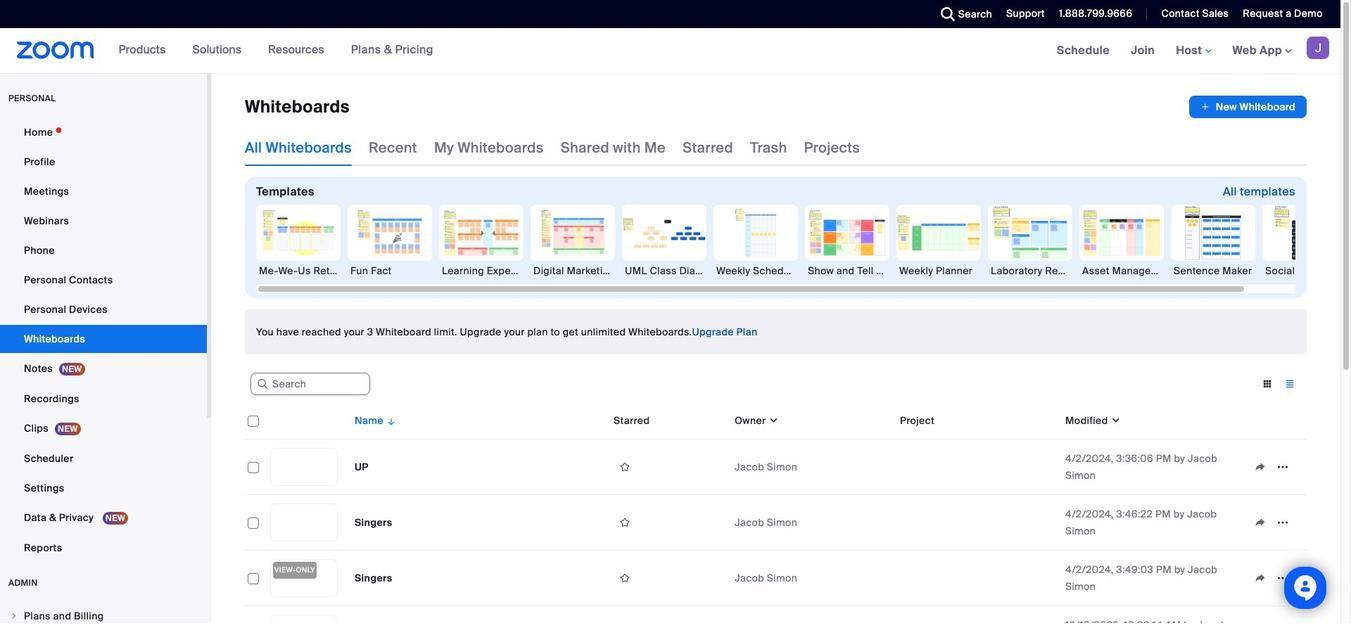 Task type: locate. For each thing, give the bounding box(es) containing it.
list mode, selected image
[[1279, 378, 1301, 391]]

the whiteboard singers is view only element
[[273, 562, 317, 579]]

banner
[[0, 28, 1341, 74]]

zoom logo image
[[17, 42, 94, 59]]

show and tell with a twist element
[[805, 264, 890, 278]]

menu item
[[0, 603, 207, 624]]

laboratory report element
[[988, 264, 1073, 278]]

add image
[[1201, 100, 1210, 114]]

uml class diagram element
[[622, 264, 707, 278]]

cell
[[894, 440, 1060, 495], [894, 495, 1060, 551], [894, 576, 1060, 581], [245, 607, 265, 624], [349, 607, 608, 624], [608, 607, 729, 624], [729, 607, 894, 624], [894, 607, 1060, 624], [1244, 621, 1307, 624]]

tabs of all whiteboard page tab list
[[245, 129, 860, 166]]

social emotional learning element
[[1263, 264, 1347, 278]]

1 singers element from the top
[[355, 517, 392, 529]]

arrow down image
[[383, 412, 396, 429]]

1 vertical spatial thumbnail of singers image
[[271, 560, 337, 597]]

0 vertical spatial thumbnail of singers image
[[271, 505, 337, 541]]

2 thumbnail of singers image from the top
[[271, 560, 337, 597]]

up element
[[355, 461, 369, 474]]

0 vertical spatial application
[[1189, 96, 1307, 118]]

Search text field
[[251, 373, 370, 396]]

2 singers element from the top
[[355, 572, 392, 585]]

0 vertical spatial singers element
[[355, 517, 392, 529]]

me-we-us retrospective element
[[256, 264, 341, 278]]

1 thumbnail of singers image from the top
[[271, 505, 337, 541]]

singers element
[[355, 517, 392, 529], [355, 572, 392, 585]]

sentence maker element
[[1171, 264, 1255, 278]]

meetings navigation
[[1046, 28, 1341, 74]]

singers element for click to star the whiteboard singers image
[[355, 517, 392, 529]]

down image
[[766, 414, 779, 428]]

click to star the whiteboard singers image
[[614, 572, 636, 585]]

fun fact element
[[348, 264, 432, 278]]

1 vertical spatial singers element
[[355, 572, 392, 585]]

digital marketing canvas element
[[531, 264, 615, 278]]

application
[[1189, 96, 1307, 118], [245, 403, 1317, 624]]

1 vertical spatial application
[[245, 403, 1317, 624]]

thumbnail of singers image
[[271, 505, 337, 541], [271, 560, 337, 597]]



Task type: vqa. For each thing, say whether or not it's contained in the screenshot.
second Click to Star the whiteboard Singers image from the top of the bottom application
yes



Task type: describe. For each thing, give the bounding box(es) containing it.
personal menu menu
[[0, 118, 207, 564]]

grid mode, not selected image
[[1256, 378, 1279, 391]]

learning experience canvas element
[[439, 264, 524, 278]]

right image
[[10, 612, 18, 621]]

click to star the whiteboard up image
[[614, 461, 636, 474]]

product information navigation
[[108, 28, 444, 73]]

click to star the whiteboard singers image
[[614, 517, 636, 529]]

profile picture image
[[1307, 37, 1329, 59]]

singers element for click to star the whiteboard singers icon
[[355, 572, 392, 585]]

asset management element
[[1080, 264, 1164, 278]]

thumbnail of up image
[[271, 449, 337, 486]]

weekly schedule element
[[714, 264, 798, 278]]

weekly planner element
[[897, 264, 981, 278]]



